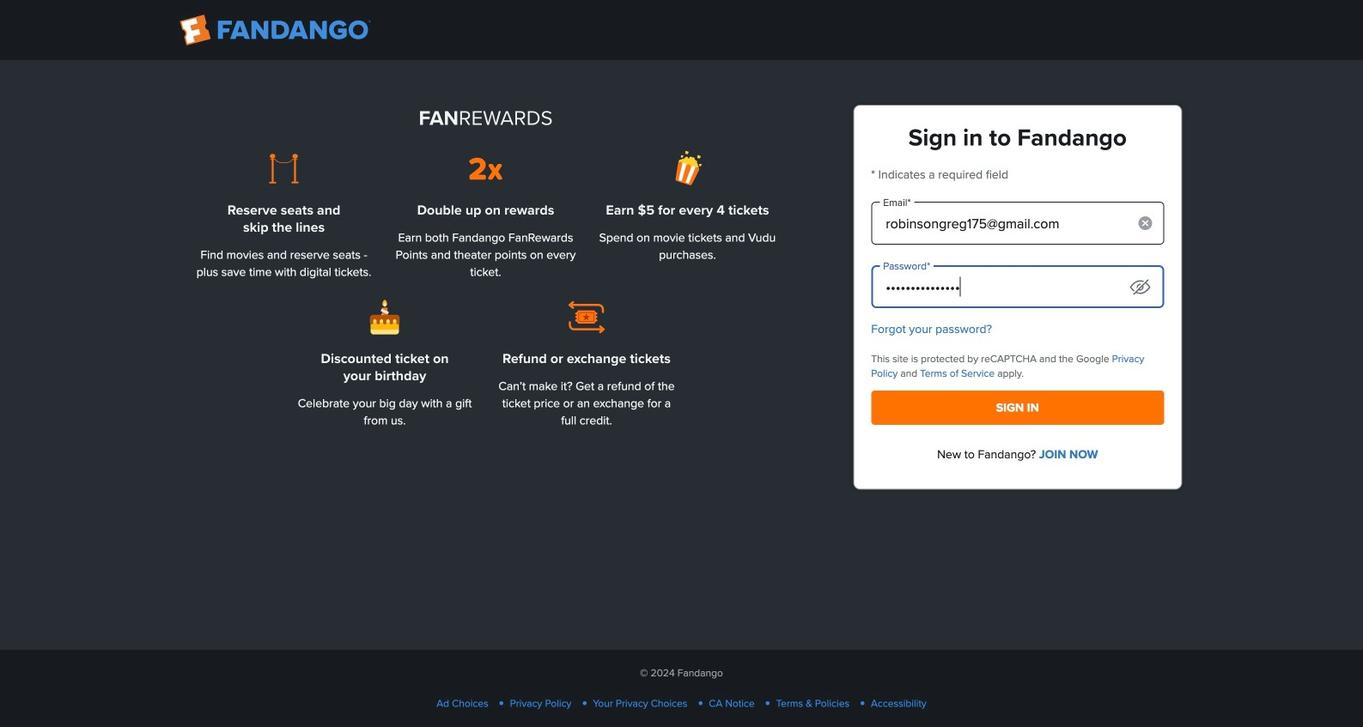 Task type: describe. For each thing, give the bounding box(es) containing it.
fandango home image
[[180, 15, 371, 46]]



Task type: locate. For each thing, give the bounding box(es) containing it.
password hide image
[[1130, 280, 1151, 295]]

  text field
[[872, 202, 1165, 245]]

  password field
[[872, 266, 1165, 309]]

None submit
[[872, 391, 1165, 425]]



Task type: vqa. For each thing, say whether or not it's contained in the screenshot.
 password field
yes



